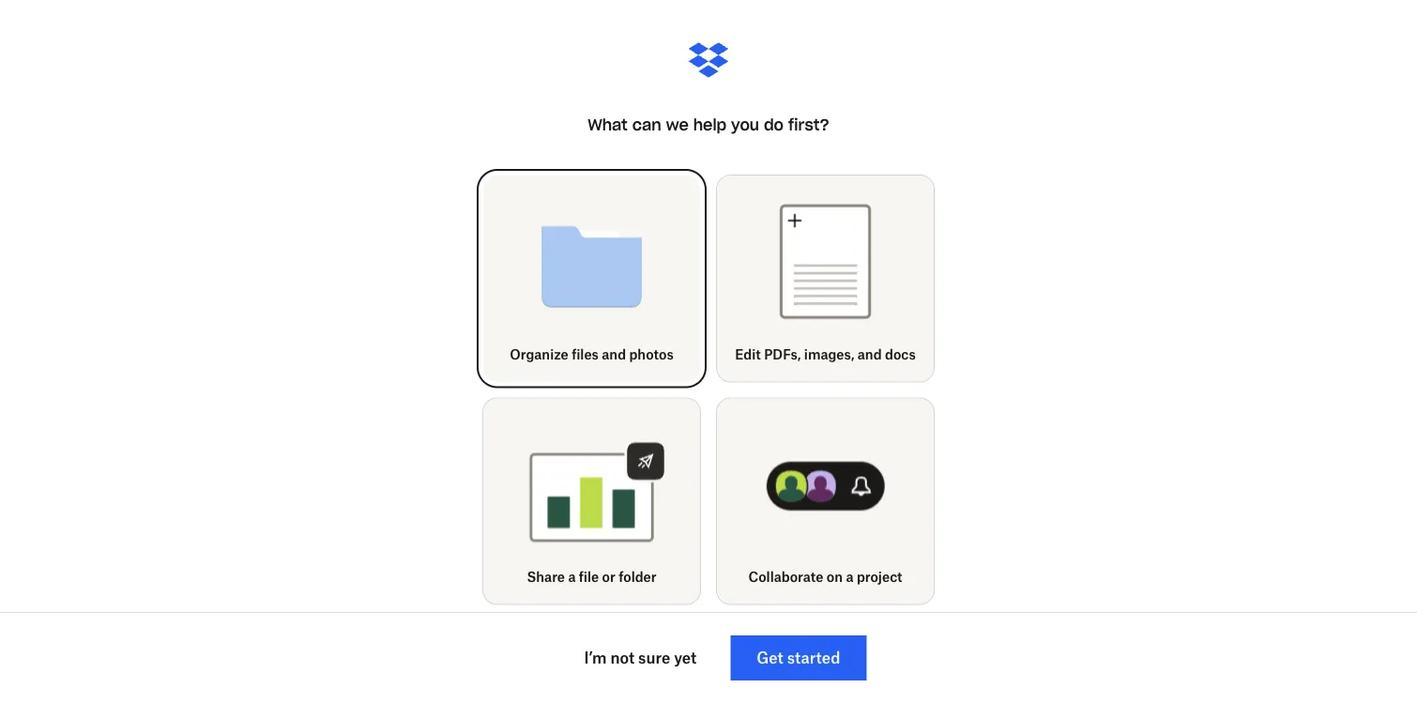 Task type: vqa. For each thing, say whether or not it's contained in the screenshot.
Dropbox
no



Task type: locate. For each thing, give the bounding box(es) containing it.
on left project
[[827, 569, 843, 585]]

edit pdfs, images, and docs
[[735, 346, 916, 362]]

what can we help you do first? dialog
[[0, 0, 1417, 703]]

a left file
[[568, 569, 576, 585]]

share a file or folder
[[527, 569, 657, 585]]

files inside "what can we help you do first?" dialog
[[572, 346, 599, 362]]

or right edit
[[1108, 380, 1119, 394]]

and left control
[[1021, 380, 1041, 394]]

0 horizontal spatial on
[[624, 380, 637, 394]]

what can we help you do first?
[[588, 115, 830, 134]]

on right work
[[728, 380, 742, 394]]

1 horizontal spatial on
[[728, 380, 742, 394]]

folder inside "what can we help you do first?" dialog
[[619, 569, 657, 585]]

collaborate
[[748, 569, 824, 585]]

share for share a file or folder
[[527, 569, 565, 585]]

0 horizontal spatial a
[[568, 569, 576, 585]]

project
[[857, 569, 902, 585]]

create
[[560, 120, 599, 134]]

folder
[[603, 120, 636, 134], [619, 569, 657, 585]]

share left file
[[527, 569, 565, 585]]

synced.
[[613, 399, 653, 413]]

i'm not sure yet button
[[558, 635, 723, 680]]

file
[[579, 569, 599, 585]]

share files with anyone and control edit or view access.
[[894, 380, 1146, 413]]

0 horizontal spatial or
[[602, 569, 616, 585]]

to inside upload files and folders to edit, share, sign, and more.
[[411, 380, 421, 394]]

can
[[632, 115, 661, 134]]

folder right file
[[619, 569, 657, 585]]

and inside share files with anyone and control edit or view access.
[[1021, 380, 1041, 394]]

to inside install on desktop to work on files offline and stay synced.
[[685, 380, 696, 394]]

files inside install on desktop to work on files offline and stay synced.
[[745, 380, 767, 394]]

create folder
[[560, 120, 636, 134]]

or right file
[[602, 569, 616, 585]]

control
[[1044, 380, 1081, 394]]

you
[[731, 115, 759, 134]]

to left work
[[685, 380, 696, 394]]

files left the with
[[928, 380, 950, 394]]

share inside share files with anyone and control edit or view access.
[[894, 380, 925, 394]]

1 horizontal spatial share
[[894, 380, 925, 394]]

1 horizontal spatial to
[[685, 380, 696, 394]]

and up install
[[602, 346, 626, 362]]

files for share
[[928, 380, 950, 394]]

docs
[[885, 346, 916, 362]]

1 horizontal spatial a
[[846, 569, 854, 585]]

0 horizontal spatial share
[[527, 569, 565, 585]]

files inside upload files and folders to edit, share, sign, and more.
[[323, 380, 345, 394]]

0 vertical spatial share
[[894, 380, 925, 394]]

share
[[894, 380, 925, 394], [527, 569, 565, 585]]

share,
[[450, 380, 482, 394]]

a
[[568, 569, 576, 585], [846, 569, 854, 585]]

share up access.
[[894, 380, 925, 394]]

folder right create
[[603, 120, 636, 134]]

1 vertical spatial or
[[602, 569, 616, 585]]

files left offline
[[745, 380, 767, 394]]

desktop
[[640, 380, 682, 394]]

install on desktop to work on files offline and stay synced.
[[588, 380, 826, 413]]

and right offline
[[806, 380, 826, 394]]

2 to from the left
[[685, 380, 696, 394]]

install
[[588, 380, 620, 394]]

to left the edit,
[[411, 380, 421, 394]]

get started button
[[730, 635, 867, 680]]

edit,
[[424, 380, 447, 394]]

and inside install on desktop to work on files offline and stay synced.
[[806, 380, 826, 394]]

2 a from the left
[[846, 569, 854, 585]]

0 vertical spatial folder
[[603, 120, 636, 134]]

files for upload
[[323, 380, 345, 394]]

offline
[[770, 380, 803, 394]]

1 horizontal spatial or
[[1108, 380, 1119, 394]]

files inside share files with anyone and control edit or view access.
[[928, 380, 950, 394]]

first?
[[788, 115, 830, 134]]

access.
[[894, 399, 932, 413]]

get started
[[757, 649, 840, 667]]

0 vertical spatial or
[[1108, 380, 1119, 394]]

1 to from the left
[[411, 380, 421, 394]]

on inside "what can we help you do first?" dialog
[[827, 569, 843, 585]]

yet
[[674, 649, 697, 667]]

1 vertical spatial folder
[[619, 569, 657, 585]]

upload
[[282, 380, 320, 394]]

what
[[588, 115, 628, 134]]

on up synced.
[[624, 380, 637, 394]]

edit
[[1084, 380, 1105, 394]]

pdfs,
[[764, 346, 801, 362]]

1 a from the left
[[568, 569, 576, 585]]

2 horizontal spatial on
[[827, 569, 843, 585]]

share inside "what can we help you do first?" dialog
[[527, 569, 565, 585]]

on
[[624, 380, 637, 394], [728, 380, 742, 394], [827, 569, 843, 585]]

to
[[411, 380, 421, 394], [685, 380, 696, 394]]

organize files and photos
[[510, 346, 674, 362]]

more.
[[282, 399, 312, 413]]

and
[[602, 346, 626, 362], [858, 346, 882, 362], [348, 380, 368, 394], [513, 380, 533, 394], [806, 380, 826, 394], [1021, 380, 1041, 394]]

files right the upload
[[323, 380, 345, 394]]

a left project
[[846, 569, 854, 585]]

or
[[1108, 380, 1119, 394], [602, 569, 616, 585]]

0 horizontal spatial to
[[411, 380, 421, 394]]

1 vertical spatial share
[[527, 569, 565, 585]]

files up install
[[572, 346, 599, 362]]

files
[[572, 346, 599, 362], [323, 380, 345, 394], [745, 380, 767, 394], [928, 380, 950, 394]]



Task type: describe. For each thing, give the bounding box(es) containing it.
help
[[693, 115, 727, 134]]

do
[[764, 115, 784, 134]]

files for organize
[[572, 346, 599, 362]]

sure
[[638, 649, 670, 667]]

or inside "what can we help you do first?" dialog
[[602, 569, 616, 585]]

share for share files with anyone and control edit or view access.
[[894, 380, 925, 394]]

sign,
[[485, 380, 510, 394]]

upload files and folders to edit, share, sign, and more.
[[282, 380, 533, 413]]

collaborate on a project
[[748, 569, 902, 585]]

view
[[1122, 380, 1146, 394]]

and left folders
[[348, 380, 368, 394]]

i'm not sure yet
[[584, 649, 697, 667]]

work
[[699, 380, 725, 394]]

record
[[703, 120, 745, 134]]

organize
[[510, 346, 569, 362]]

folders
[[371, 380, 407, 394]]

edit
[[735, 346, 761, 362]]

on for install
[[624, 380, 637, 394]]

not
[[611, 649, 635, 667]]

create folder button
[[548, 75, 676, 146]]

i'm
[[584, 649, 607, 667]]

with
[[953, 380, 977, 394]]

and left docs at right
[[858, 346, 882, 362]]

folder inside button
[[603, 120, 636, 134]]

photos
[[629, 346, 674, 362]]

record button
[[691, 75, 818, 146]]

anyone
[[980, 380, 1018, 394]]

we
[[666, 115, 689, 134]]

and right sign,
[[513, 380, 533, 394]]

or inside share files with anyone and control edit or view access.
[[1108, 380, 1119, 394]]

started
[[787, 649, 840, 667]]

stay
[[588, 399, 610, 413]]

on for collaborate
[[827, 569, 843, 585]]

get
[[757, 649, 783, 667]]

images,
[[804, 346, 855, 362]]



